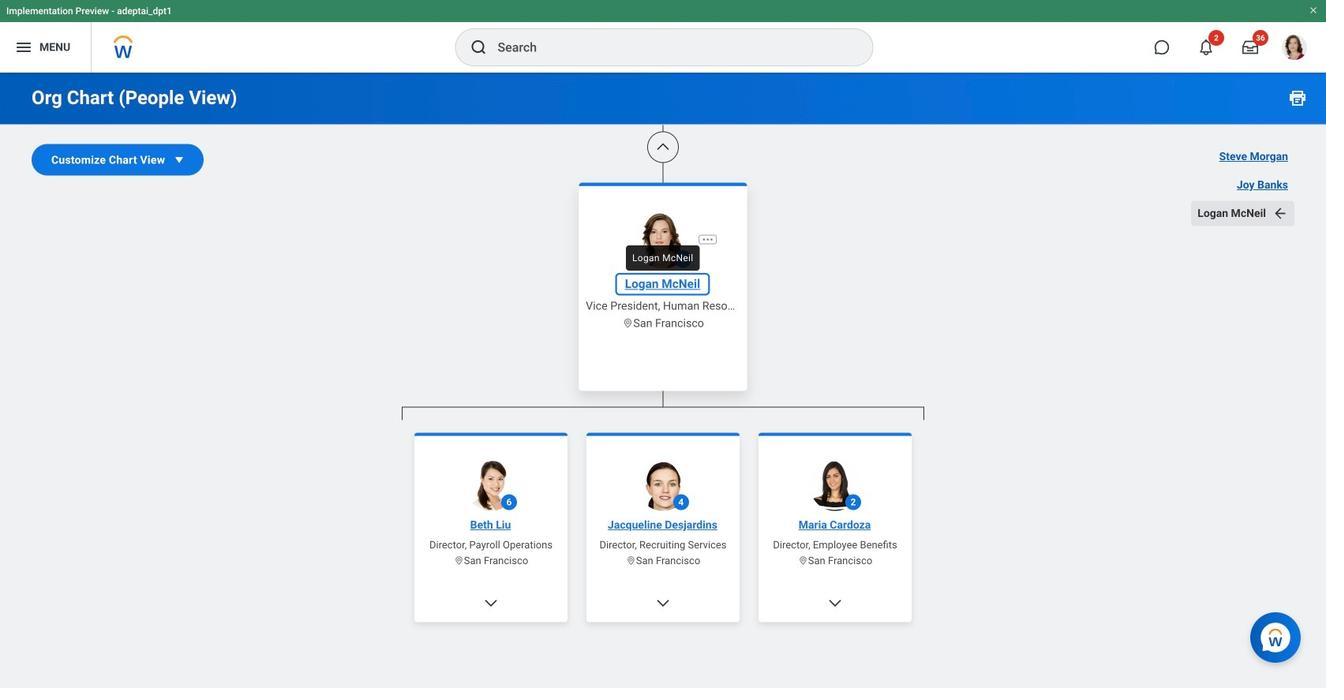 Task type: vqa. For each thing, say whether or not it's contained in the screenshot.
3rd Chevron Down IMAGE from left
yes



Task type: describe. For each thing, give the bounding box(es) containing it.
2 chevron down image from the left
[[655, 596, 671, 611]]

justify image
[[14, 38, 33, 57]]

chevron up image
[[655, 139, 671, 155]]

1 chevron down image from the left
[[483, 596, 499, 611]]

related actions image
[[701, 233, 714, 246]]

close environment banner image
[[1309, 6, 1318, 15]]

logan mcneil, logan mcneil, 3 direct reports element
[[402, 420, 924, 688]]

Search Workday  search field
[[498, 30, 840, 65]]

caret down image
[[171, 152, 187, 168]]



Task type: locate. For each thing, give the bounding box(es) containing it.
arrow left image
[[1273, 206, 1288, 221]]

chevron down image
[[827, 596, 843, 611]]

search image
[[469, 38, 488, 57]]

0 horizontal spatial chevron down image
[[483, 596, 499, 611]]

banner
[[0, 0, 1326, 73]]

location image
[[622, 318, 633, 329], [626, 556, 636, 566], [798, 556, 808, 566]]

tooltip
[[621, 241, 705, 276]]

notifications large image
[[1198, 39, 1214, 55]]

location image
[[454, 556, 464, 566]]

inbox large image
[[1243, 39, 1258, 55]]

print org chart image
[[1288, 88, 1307, 107]]

main content
[[0, 0, 1326, 688]]

chevron down image
[[483, 596, 499, 611], [655, 596, 671, 611]]

profile logan mcneil image
[[1282, 35, 1307, 63]]

1 horizontal spatial chevron down image
[[655, 596, 671, 611]]



